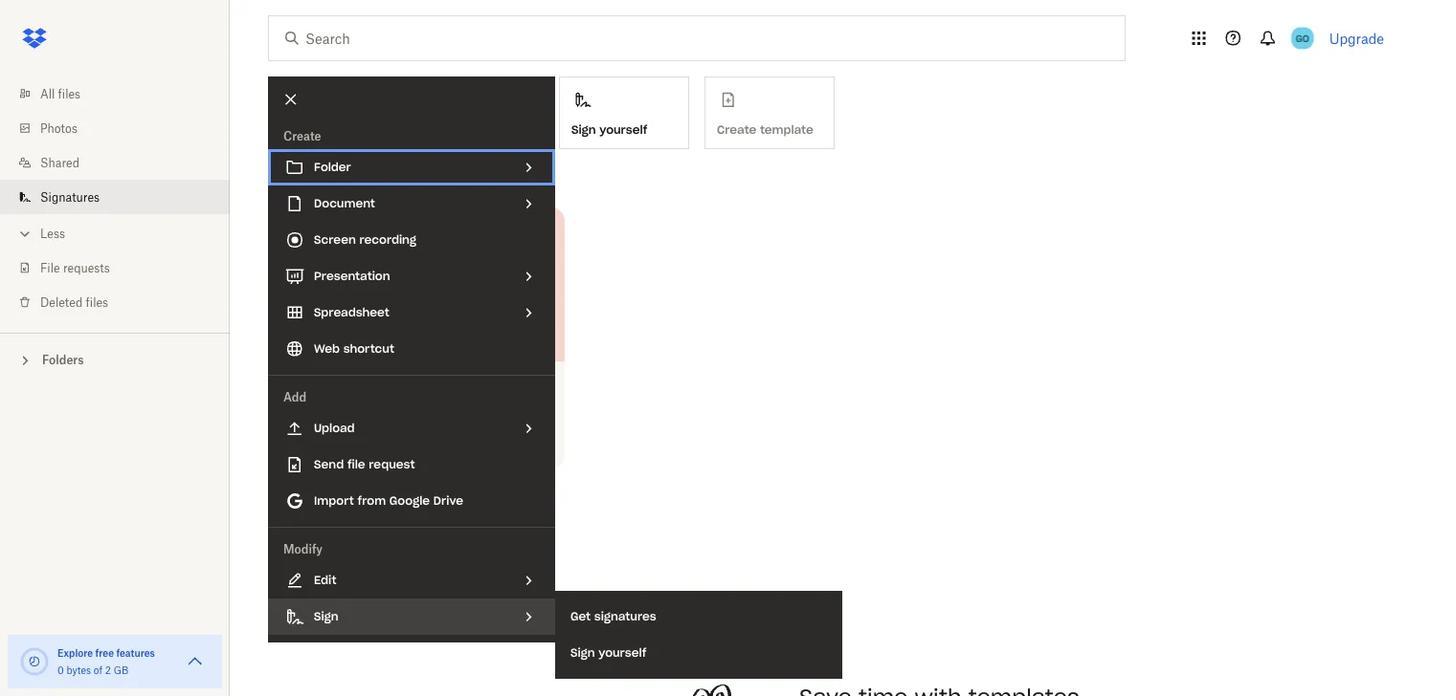 Task type: locate. For each thing, give the bounding box(es) containing it.
to
[[528, 376, 539, 391]]

files right deleted
[[86, 295, 108, 310]]

create inside create your signature so you're always ready to sign.
[[283, 376, 320, 391]]

0 horizontal spatial files
[[58, 87, 81, 101]]

get signatures
[[571, 610, 656, 625]]

get
[[268, 164, 291, 180], [571, 610, 591, 625]]

0 vertical spatial sign yourself
[[572, 122, 647, 137]]

create inside menu
[[283, 129, 321, 143]]

dropbox image
[[15, 19, 54, 57]]

presentation
[[314, 269, 390, 284]]

signatures
[[376, 164, 442, 180], [594, 610, 656, 625]]

signatures
[[40, 190, 100, 204], [268, 508, 362, 530]]

signatures up modify
[[268, 508, 362, 530]]

upload menu item
[[268, 411, 555, 447]]

google
[[389, 494, 430, 509]]

1 horizontal spatial signatures
[[594, 610, 656, 625]]

files
[[58, 87, 81, 101], [86, 295, 108, 310]]

list
[[0, 65, 230, 333]]

ready
[[495, 376, 525, 391]]

deleted files
[[40, 295, 108, 310]]

sign yourself inside menu
[[571, 646, 646, 661]]

0 vertical spatial signatures
[[40, 190, 100, 204]]

sign
[[572, 122, 596, 137], [314, 610, 338, 625], [571, 646, 595, 661]]

web shortcut menu item
[[268, 331, 555, 368]]

signatures down shared
[[40, 190, 100, 204]]

import from google drive menu item
[[268, 483, 555, 520]]

0 horizontal spatial signatures
[[376, 164, 442, 180]]

modify
[[283, 542, 323, 557]]

folders
[[42, 353, 84, 368]]

0 vertical spatial get
[[268, 164, 291, 180]]

upgrade
[[1329, 30, 1384, 46]]

document menu item
[[268, 186, 555, 222]]

1 vertical spatial sign
[[314, 610, 338, 625]]

shared link
[[15, 146, 230, 180]]

1 vertical spatial create
[[283, 376, 320, 391]]

get inside menu
[[571, 610, 591, 625]]

edit menu item
[[268, 563, 555, 599]]

get for get started with signatures
[[268, 164, 291, 180]]

1 vertical spatial signatures
[[594, 610, 656, 625]]

request
[[369, 458, 415, 472]]

presentation menu item
[[268, 258, 555, 295]]

shared
[[40, 156, 79, 170]]

sign yourself
[[572, 122, 647, 137], [571, 646, 646, 661]]

all files
[[40, 87, 81, 101]]

menu
[[268, 77, 555, 643], [555, 592, 842, 680]]

sign yourself inside button
[[572, 122, 647, 137]]

you're
[[420, 376, 452, 391]]

screen recording menu item
[[268, 222, 555, 258]]

1 vertical spatial sign yourself
[[571, 646, 646, 661]]

yourself
[[599, 122, 647, 137], [599, 646, 646, 661]]

0 horizontal spatial signatures
[[40, 190, 100, 204]]

files right all
[[58, 87, 81, 101]]

create
[[283, 129, 321, 143], [283, 376, 320, 391]]

sign inside button
[[572, 122, 596, 137]]

2 create from the top
[[283, 376, 320, 391]]

create down close icon
[[283, 129, 321, 143]]

get started with signatures
[[268, 164, 442, 180]]

0 vertical spatial files
[[58, 87, 81, 101]]

send
[[314, 458, 344, 472]]

1 horizontal spatial files
[[86, 295, 108, 310]]

yourself for menu containing get signatures
[[599, 646, 646, 661]]

requests
[[63, 261, 110, 275]]

0 vertical spatial yourself
[[599, 122, 647, 137]]

1 create from the top
[[283, 129, 321, 143]]

1 horizontal spatial get
[[571, 610, 591, 625]]

0 vertical spatial create
[[283, 129, 321, 143]]

bytes
[[66, 665, 91, 677]]

web shortcut
[[314, 342, 394, 357]]

yourself for sign yourself button
[[599, 122, 647, 137]]

shortcut
[[343, 342, 394, 357]]

sign inside menu item
[[314, 610, 338, 625]]

from
[[358, 494, 386, 509]]

yourself inside menu
[[599, 646, 646, 661]]

spreadsheet menu item
[[268, 295, 555, 331]]

sign.
[[283, 395, 309, 410]]

create for create your signature so you're always ready to sign.
[[283, 376, 320, 391]]

1 vertical spatial get
[[571, 610, 591, 625]]

deleted
[[40, 295, 83, 310]]

file requests link
[[15, 251, 230, 285]]

0 vertical spatial sign
[[572, 122, 596, 137]]

create your signature so you're always ready to sign.
[[283, 376, 539, 410]]

1 vertical spatial yourself
[[599, 646, 646, 661]]

1 vertical spatial signatures
[[268, 508, 362, 530]]

menu containing get signatures
[[555, 592, 842, 680]]

create up 'sign.'
[[283, 376, 320, 391]]

0
[[57, 665, 64, 677]]

yourself inside button
[[599, 122, 647, 137]]

sign yourself for menu containing get signatures
[[571, 646, 646, 661]]

0 horizontal spatial get
[[268, 164, 291, 180]]

1 vertical spatial files
[[86, 295, 108, 310]]

send file request menu item
[[268, 447, 555, 483]]

list containing all files
[[0, 65, 230, 333]]

files inside "link"
[[58, 87, 81, 101]]



Task type: describe. For each thing, give the bounding box(es) containing it.
photos link
[[15, 111, 230, 146]]

documents tab
[[268, 539, 341, 584]]

upgrade link
[[1329, 30, 1384, 46]]

always
[[455, 376, 492, 391]]

import from google drive
[[314, 494, 463, 509]]

add
[[283, 390, 306, 404]]

1 horizontal spatial signatures
[[268, 508, 362, 530]]

less image
[[15, 224, 34, 244]]

deleted files link
[[15, 285, 230, 320]]

so
[[404, 376, 417, 391]]

gb
[[114, 665, 128, 677]]

web
[[314, 342, 340, 357]]

send file request
[[314, 458, 415, 472]]

less
[[40, 226, 65, 241]]

spreadsheet
[[314, 305, 389, 320]]

signatures inside signatures link
[[40, 190, 100, 204]]

signatures list item
[[0, 180, 230, 214]]

folders button
[[0, 346, 230, 374]]

your
[[323, 376, 347, 391]]

files for deleted files
[[86, 295, 108, 310]]

2
[[105, 665, 111, 677]]

sign yourself button
[[559, 77, 689, 149]]

0 vertical spatial signatures
[[376, 164, 442, 180]]

upload
[[314, 421, 355, 436]]

edit
[[314, 573, 336, 588]]

screen
[[314, 233, 356, 247]]

document
[[314, 196, 375, 211]]

with
[[344, 164, 372, 180]]

features
[[116, 648, 155, 660]]

file requests
[[40, 261, 110, 275]]

of
[[94, 665, 102, 677]]

started
[[295, 164, 341, 180]]

menu containing folder
[[268, 77, 555, 643]]

screen recording
[[314, 233, 416, 247]]

create for create
[[283, 129, 321, 143]]

signatures link
[[15, 180, 230, 214]]

files for all files
[[58, 87, 81, 101]]

free
[[95, 648, 114, 660]]

quota usage element
[[19, 647, 50, 678]]

signature
[[350, 376, 401, 391]]

close image
[[275, 83, 307, 116]]

import
[[314, 494, 354, 509]]

photos
[[40, 121, 78, 135]]

all
[[40, 87, 55, 101]]

explore
[[57, 648, 93, 660]]

documents
[[268, 553, 341, 570]]

drive
[[433, 494, 463, 509]]

sign yourself for sign yourself button
[[572, 122, 647, 137]]

2 vertical spatial sign
[[571, 646, 595, 661]]

folder
[[314, 160, 351, 175]]

all files link
[[15, 77, 230, 111]]

recording
[[359, 233, 416, 247]]

sign menu item
[[268, 599, 555, 636]]

folder menu item
[[268, 149, 555, 186]]

get for get signatures
[[571, 610, 591, 625]]

explore free features 0 bytes of 2 gb
[[57, 648, 155, 677]]

file
[[347, 458, 365, 472]]

file
[[40, 261, 60, 275]]



Task type: vqa. For each thing, say whether or not it's contained in the screenshot.
All files
yes



